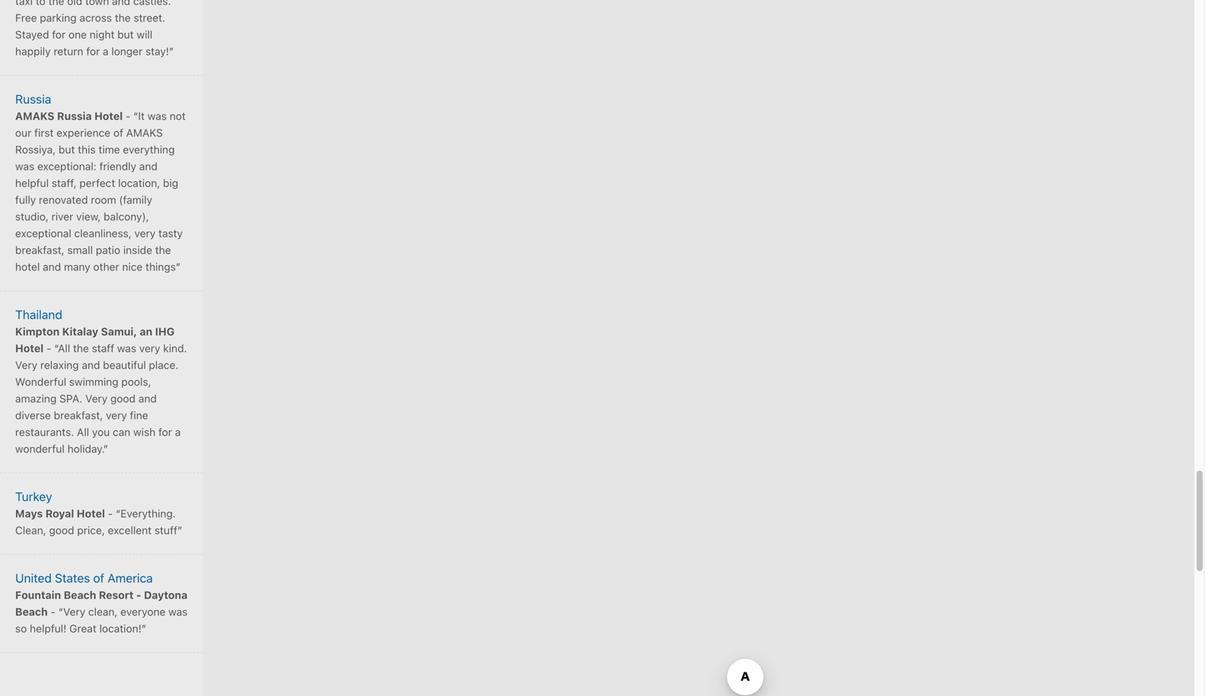 Task type: vqa. For each thing, say whether or not it's contained in the screenshot.
United
yes



Task type: locate. For each thing, give the bounding box(es) containing it.
good inside - "everything. clean, good price, excellent stuff"
[[49, 524, 74, 536]]

hotel
[[94, 110, 123, 122], [15, 342, 44, 354], [77, 507, 105, 520]]

- left the '"it' on the top left
[[126, 110, 131, 122]]

2 vertical spatial very
[[106, 409, 127, 421]]

renovated
[[39, 193, 88, 206]]

everything
[[123, 143, 175, 156]]

very up inside
[[134, 227, 156, 239]]

1 horizontal spatial very
[[85, 392, 108, 405]]

of up resort
[[93, 571, 104, 585]]

diverse
[[15, 409, 51, 421]]

amaks russia hotel
[[15, 110, 123, 122]]

fine
[[130, 409, 148, 421]]

amazing
[[15, 392, 57, 405]]

not
[[170, 110, 186, 122]]

0 horizontal spatial good
[[49, 524, 74, 536]]

1 vertical spatial breakfast,
[[54, 409, 103, 421]]

1 horizontal spatial russia
[[57, 110, 92, 122]]

hotel inside kimpton kitalay samui, an ihg hotel
[[15, 342, 44, 354]]

0 horizontal spatial amaks
[[15, 110, 54, 122]]

- inside - "very clean, everyone was so helpful! great location!"
[[51, 605, 56, 618]]

excellent
[[108, 524, 152, 536]]

1 vertical spatial hotel
[[15, 342, 44, 354]]

- left "all at the left of page
[[46, 342, 51, 354]]

1 horizontal spatial good
[[110, 392, 136, 405]]

very down swimming
[[85, 392, 108, 405]]

good down pools,
[[110, 392, 136, 405]]

0 vertical spatial beach
[[64, 589, 96, 601]]

staff
[[92, 342, 114, 354]]

breakfast, up all
[[54, 409, 103, 421]]

the
[[155, 244, 171, 256], [73, 342, 89, 354]]

hotel up experience
[[94, 110, 123, 122]]

russia
[[15, 92, 51, 106], [57, 110, 92, 122]]

- up helpful!
[[51, 605, 56, 618]]

0 vertical spatial good
[[110, 392, 136, 405]]

hotel down the kimpton
[[15, 342, 44, 354]]

samui,
[[101, 325, 137, 338]]

our
[[15, 126, 31, 139]]

staff,
[[52, 177, 77, 189]]

so
[[15, 622, 27, 635]]

turkey
[[15, 489, 52, 504]]

very down an
[[139, 342, 160, 354]]

wonderful
[[15, 442, 65, 455]]

nice
[[122, 260, 143, 273]]

very
[[134, 227, 156, 239], [139, 342, 160, 354], [106, 409, 127, 421]]

- for russia
[[126, 110, 131, 122]]

for
[[158, 426, 172, 438]]

and down everything
[[139, 160, 158, 172]]

big
[[163, 177, 178, 189]]

- inside the fountain beach resort - daytona beach
[[136, 589, 141, 601]]

beach down fountain
[[15, 605, 48, 618]]

kimpton
[[15, 325, 60, 338]]

- for thailand
[[46, 342, 51, 354]]

1 vertical spatial beach
[[15, 605, 48, 618]]

hotel
[[15, 260, 40, 273]]

river
[[51, 210, 73, 223]]

beach
[[64, 589, 96, 601], [15, 605, 48, 618]]

russia link
[[0, 76, 203, 290]]

thailand
[[15, 307, 62, 322]]

very up the wonderful
[[15, 359, 37, 371]]

0 vertical spatial hotel
[[94, 110, 123, 122]]

"everything.
[[116, 507, 176, 520]]

a
[[175, 426, 181, 438]]

- "everything. clean, good price, excellent stuff"
[[15, 507, 182, 536]]

stuff"
[[155, 524, 182, 536]]

was down daytona
[[168, 605, 188, 618]]

inside
[[123, 244, 152, 256]]

of inside - "it was not our first experience of amaks rossiya, but this time everything was exceptional: friendly and helpful staff, perfect location, big fully renovated room (family studio, river view, balcony), exceptional cleanliness, very tasty breakfast, small patio inside the hotel and many other nice things"
[[113, 126, 123, 139]]

-
[[126, 110, 131, 122], [46, 342, 51, 354], [108, 507, 113, 520], [136, 589, 141, 601], [51, 605, 56, 618]]

1 vertical spatial russia
[[57, 110, 92, 122]]

spa.
[[59, 392, 82, 405]]

0 vertical spatial russia
[[15, 92, 51, 106]]

0 horizontal spatial of
[[93, 571, 104, 585]]

hotel up price,
[[77, 507, 105, 520]]

was inside - "all the staff was very kind. very relaxing and beautiful place. wonderful swimming pools, amazing spa. very good and diverse breakfast, very fine restaurants. all you can wish for a wonderful holiday."
[[117, 342, 136, 354]]

kind.
[[163, 342, 187, 354]]

breakfast,
[[15, 244, 64, 256], [54, 409, 103, 421]]

the down "kitalay"
[[73, 342, 89, 354]]

good inside - "all the staff was very kind. very relaxing and beautiful place. wonderful swimming pools, amazing spa. very good and diverse breakfast, very fine restaurants. all you can wish for a wonderful holiday."
[[110, 392, 136, 405]]

- for turkey
[[108, 507, 113, 520]]

great
[[69, 622, 97, 635]]

swimming
[[69, 375, 119, 388]]

amaks
[[15, 110, 54, 122], [126, 126, 163, 139]]

0 horizontal spatial beach
[[15, 605, 48, 618]]

very up can
[[106, 409, 127, 421]]

1 horizontal spatial of
[[113, 126, 123, 139]]

first
[[34, 126, 54, 139]]

other
[[93, 260, 119, 273]]

- inside - "all the staff was very kind. very relaxing and beautiful place. wonderful swimming pools, amazing spa. very good and diverse breakfast, very fine restaurants. all you can wish for a wonderful holiday."
[[46, 342, 51, 354]]

0 vertical spatial breakfast,
[[15, 244, 64, 256]]

1 horizontal spatial beach
[[64, 589, 96, 601]]

1 vertical spatial very
[[85, 392, 108, 405]]

daytona
[[144, 589, 188, 601]]

- inside - "everything. clean, good price, excellent stuff"
[[108, 507, 113, 520]]

of
[[113, 126, 123, 139], [93, 571, 104, 585]]

and
[[139, 160, 158, 172], [43, 260, 61, 273], [82, 359, 100, 371], [138, 392, 157, 405]]

was up beautiful
[[117, 342, 136, 354]]

breakfast, down exceptional
[[15, 244, 64, 256]]

0 vertical spatial very
[[134, 227, 156, 239]]

amaks up first
[[15, 110, 54, 122]]

russia up our in the left of the page
[[15, 92, 51, 106]]

1 vertical spatial amaks
[[126, 126, 163, 139]]

very inside - "it was not our first experience of amaks rossiya, but this time everything was exceptional: friendly and helpful staff, perfect location, big fully renovated room (family studio, river view, balcony), exceptional cleanliness, very tasty breakfast, small patio inside the hotel and many other nice things"
[[134, 227, 156, 239]]

(family
[[119, 193, 152, 206]]

balcony),
[[104, 210, 149, 223]]

0 horizontal spatial the
[[73, 342, 89, 354]]

was up "helpful"
[[15, 160, 34, 172]]

- inside - "it was not our first experience of amaks rossiya, but this time everything was exceptional: friendly and helpful staff, perfect location, big fully renovated room (family studio, river view, balcony), exceptional cleanliness, very tasty breakfast, small patio inside the hotel and many other nice things"
[[126, 110, 131, 122]]

1 horizontal spatial the
[[155, 244, 171, 256]]

2 vertical spatial hotel
[[77, 507, 105, 520]]

beach down 'united states of america' on the left of the page
[[64, 589, 96, 601]]

0 horizontal spatial russia
[[15, 92, 51, 106]]

royal
[[45, 507, 74, 520]]

1 vertical spatial the
[[73, 342, 89, 354]]

holiday."
[[67, 442, 108, 455]]

relaxing
[[40, 359, 79, 371]]

0 vertical spatial the
[[155, 244, 171, 256]]

good down mays royal hotel at the bottom left of the page
[[49, 524, 74, 536]]

very
[[15, 359, 37, 371], [85, 392, 108, 405]]

resort
[[99, 589, 134, 601]]

1 horizontal spatial amaks
[[126, 126, 163, 139]]

of up time
[[113, 126, 123, 139]]

"very
[[58, 605, 85, 618]]

good
[[110, 392, 136, 405], [49, 524, 74, 536]]

of inside united states of america link
[[93, 571, 104, 585]]

russia up experience
[[57, 110, 92, 122]]

beautiful
[[103, 359, 146, 371]]

amaks up everything
[[126, 126, 163, 139]]

1 vertical spatial of
[[93, 571, 104, 585]]

kitalay
[[62, 325, 98, 338]]

- up everyone
[[136, 589, 141, 601]]

- up excellent
[[108, 507, 113, 520]]

rossiya,
[[15, 143, 56, 156]]

0 horizontal spatial very
[[15, 359, 37, 371]]

0 vertical spatial of
[[113, 126, 123, 139]]

time
[[99, 143, 120, 156]]

the inside - "all the staff was very kind. very relaxing and beautiful place. wonderful swimming pools, amazing spa. very good and diverse breakfast, very fine restaurants. all you can wish for a wonderful holiday."
[[73, 342, 89, 354]]

fountain beach resort - daytona beach
[[15, 589, 188, 618]]

place.
[[149, 359, 179, 371]]

1 vertical spatial good
[[49, 524, 74, 536]]

the up things"
[[155, 244, 171, 256]]



Task type: describe. For each thing, give the bounding box(es) containing it.
pools,
[[121, 375, 151, 388]]

1 vertical spatial very
[[139, 342, 160, 354]]

exceptional:
[[37, 160, 97, 172]]

america
[[108, 571, 153, 585]]

small
[[67, 244, 93, 256]]

helpful!
[[30, 622, 67, 635]]

turkey link
[[0, 473, 203, 554]]

and up swimming
[[82, 359, 100, 371]]

patio
[[96, 244, 120, 256]]

was right the '"it' on the top left
[[148, 110, 167, 122]]

- for united states of america
[[51, 605, 56, 618]]

helpful
[[15, 177, 49, 189]]

- "it was not our first experience of amaks rossiya, but this time everything was exceptional: friendly and helpful staff, perfect location, big fully renovated room (family studio, river view, balcony), exceptional cleanliness, very tasty breakfast, small patio inside the hotel and many other nice things"
[[15, 110, 186, 273]]

"it
[[133, 110, 145, 122]]

fountain
[[15, 589, 61, 601]]

this
[[78, 143, 96, 156]]

- "very clean, everyone was so helpful! great location!"
[[15, 605, 188, 635]]

and up "fine"
[[138, 392, 157, 405]]

clean,
[[88, 605, 118, 618]]

exceptional
[[15, 227, 71, 239]]

view,
[[76, 210, 101, 223]]

an
[[140, 325, 152, 338]]

cleanliness,
[[74, 227, 132, 239]]

but
[[59, 143, 75, 156]]

thailand link
[[0, 291, 203, 472]]

ihg
[[155, 325, 175, 338]]

tasty
[[158, 227, 183, 239]]

everyone
[[121, 605, 166, 618]]

breakfast, inside - "it was not our first experience of amaks rossiya, but this time everything was exceptional: friendly and helpful staff, perfect location, big fully renovated room (family studio, river view, balcony), exceptional cleanliness, very tasty breakfast, small patio inside the hotel and many other nice things"
[[15, 244, 64, 256]]

many
[[64, 260, 90, 273]]

location!"
[[99, 622, 146, 635]]

united states of america link
[[0, 555, 203, 652]]

price,
[[77, 524, 105, 536]]

room
[[91, 193, 116, 206]]

hotel for russia
[[94, 110, 123, 122]]

kimpton kitalay samui, an ihg hotel
[[15, 325, 175, 354]]

friendly
[[99, 160, 136, 172]]

0 vertical spatial very
[[15, 359, 37, 371]]

studio,
[[15, 210, 49, 223]]

experience
[[57, 126, 111, 139]]

wish
[[133, 426, 156, 438]]

can
[[113, 426, 130, 438]]

hotel for turkey
[[77, 507, 105, 520]]

fully
[[15, 193, 36, 206]]

united states of america
[[15, 571, 153, 585]]

breakfast, inside - "all the staff was very kind. very relaxing and beautiful place. wonderful swimming pools, amazing spa. very good and diverse breakfast, very fine restaurants. all you can wish for a wonderful holiday."
[[54, 409, 103, 421]]

mays
[[15, 507, 43, 520]]

wonderful
[[15, 375, 66, 388]]

amaks inside - "it was not our first experience of amaks rossiya, but this time everything was exceptional: friendly and helpful staff, perfect location, big fully renovated room (family studio, river view, balcony), exceptional cleanliness, very tasty breakfast, small patio inside the hotel and many other nice things"
[[126, 126, 163, 139]]

location,
[[118, 177, 160, 189]]

the inside - "it was not our first experience of amaks rossiya, but this time everything was exceptional: friendly and helpful staff, perfect location, big fully renovated room (family studio, river view, balcony), exceptional cleanliness, very tasty breakfast, small patio inside the hotel and many other nice things"
[[155, 244, 171, 256]]

things"
[[146, 260, 181, 273]]

mays royal hotel
[[15, 507, 105, 520]]

clean,
[[15, 524, 46, 536]]

- "all the staff was very kind. very relaxing and beautiful place. wonderful swimming pools, amazing spa. very good and diverse breakfast, very fine restaurants. all you can wish for a wonderful holiday."
[[15, 342, 187, 455]]

united
[[15, 571, 52, 585]]

0 vertical spatial amaks
[[15, 110, 54, 122]]

all
[[77, 426, 89, 438]]

states
[[55, 571, 90, 585]]

was inside - "very clean, everyone was so helpful! great location!"
[[168, 605, 188, 618]]

perfect
[[79, 177, 115, 189]]

you
[[92, 426, 110, 438]]

restaurants.
[[15, 426, 74, 438]]

and right hotel
[[43, 260, 61, 273]]

"all
[[54, 342, 70, 354]]



